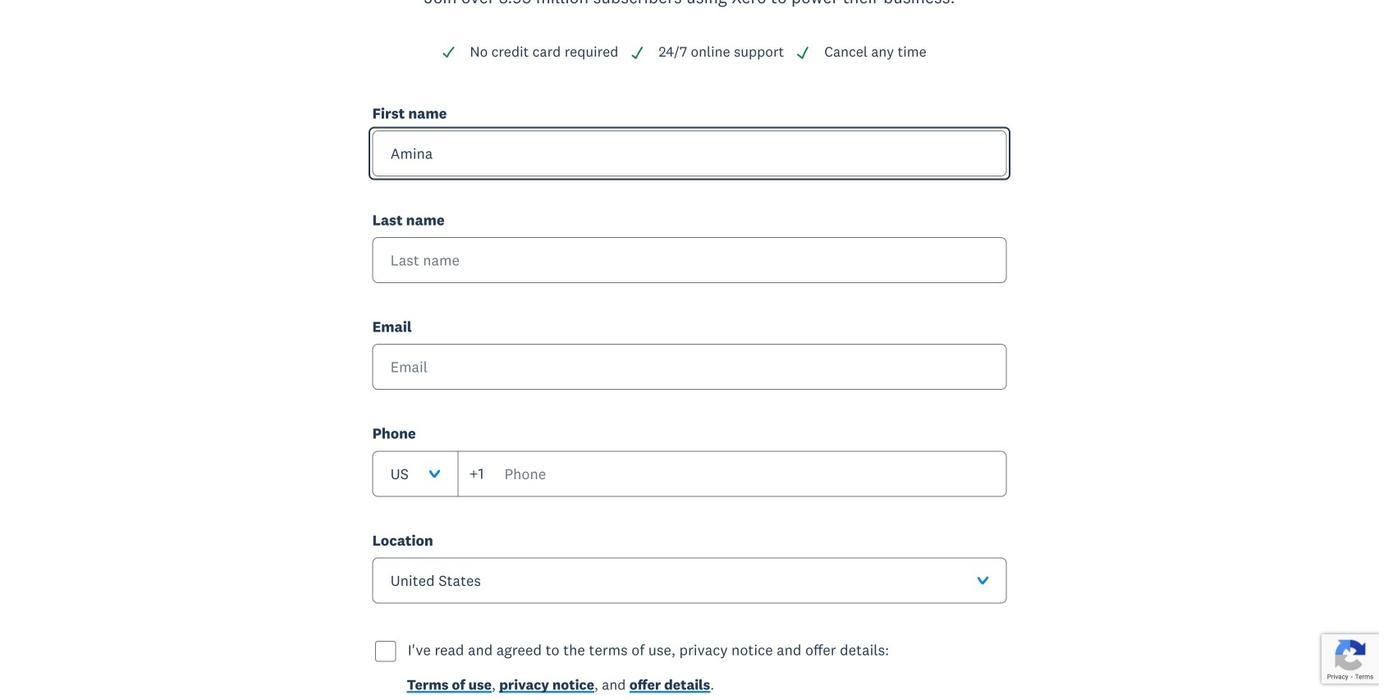 Task type: locate. For each thing, give the bounding box(es) containing it.
First name text field
[[372, 131, 1007, 177]]

Last name text field
[[372, 237, 1007, 283]]



Task type: describe. For each thing, give the bounding box(es) containing it.
Email email field
[[372, 344, 1007, 390]]

Phone text field
[[458, 451, 1007, 497]]



Task type: vqa. For each thing, say whether or not it's contained in the screenshot.
after
no



